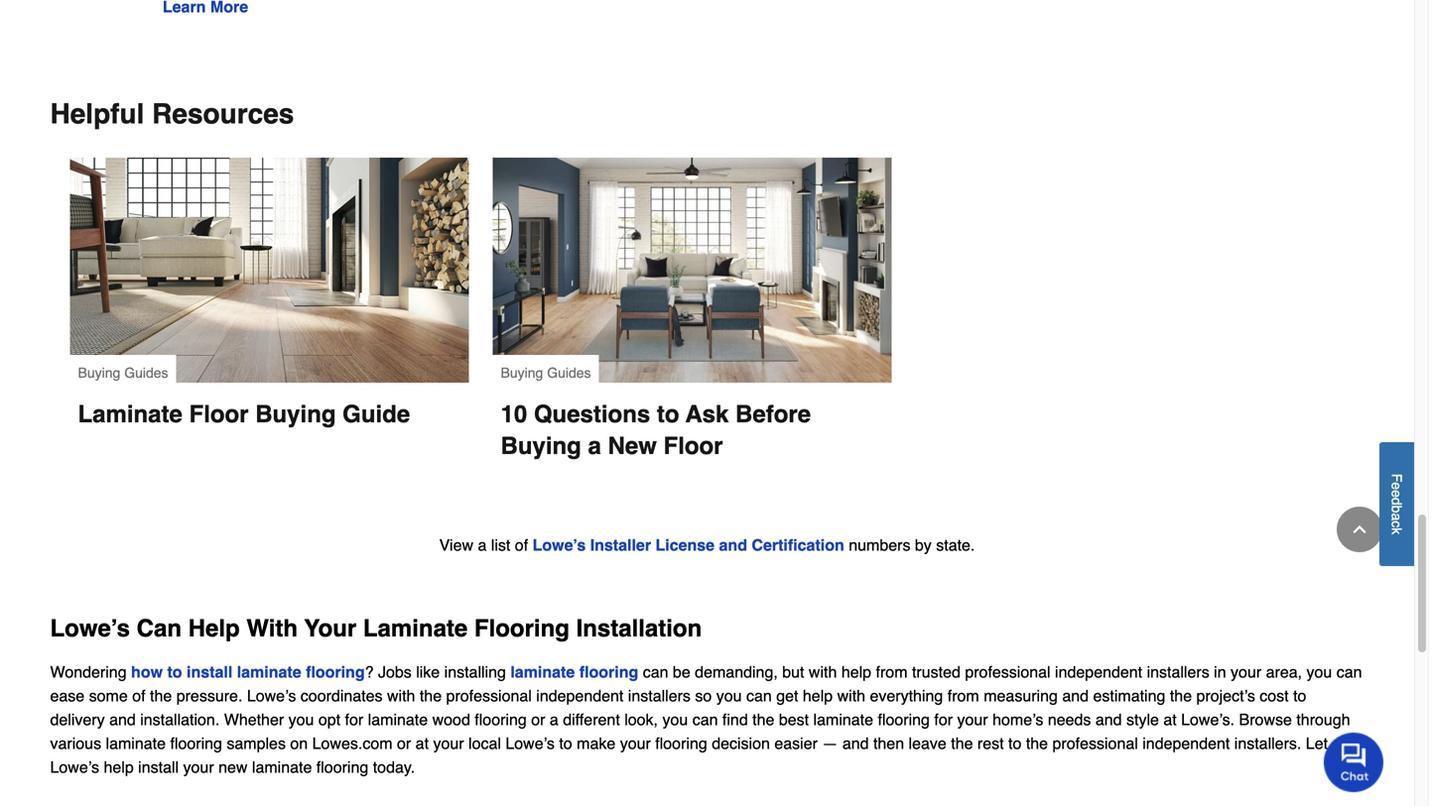 Task type: locate. For each thing, give the bounding box(es) containing it.
1 vertical spatial floor
[[664, 433, 723, 460]]

1 e from the top
[[1389, 483, 1405, 490]]

flooring down look,
[[655, 735, 707, 753]]

for up leave
[[934, 711, 953, 729]]

view
[[439, 536, 473, 555]]

0 vertical spatial of
[[515, 536, 528, 555]]

0 horizontal spatial for
[[345, 711, 363, 729]]

the up 'lowe's.'
[[1170, 687, 1192, 706]]

0 vertical spatial help
[[841, 663, 872, 682]]

list
[[491, 536, 511, 555]]

0 vertical spatial professional
[[965, 663, 1051, 682]]

cost
[[1260, 687, 1289, 706]]

the
[[150, 687, 172, 706], [420, 687, 442, 706], [1170, 687, 1192, 706], [753, 711, 775, 729], [951, 735, 973, 753], [1026, 735, 1048, 753]]

at
[[1164, 711, 1177, 729], [416, 735, 429, 753]]

from
[[876, 663, 908, 682], [948, 687, 979, 706]]

independent
[[1055, 663, 1143, 682], [536, 687, 624, 706], [1143, 735, 1230, 753]]

numbers
[[849, 536, 911, 555]]

1 horizontal spatial of
[[515, 536, 528, 555]]

0 horizontal spatial from
[[876, 663, 908, 682]]

1 horizontal spatial or
[[531, 711, 545, 729]]

buying
[[78, 365, 120, 381], [501, 365, 543, 381], [255, 401, 336, 428], [501, 433, 581, 460]]

opt
[[318, 711, 341, 729]]

or left the different
[[531, 711, 545, 729]]

1 vertical spatial professional
[[446, 687, 532, 706]]

browse
[[1239, 711, 1292, 729]]

e up d
[[1389, 483, 1405, 490]]

the right find
[[753, 711, 775, 729]]

lowe's installer license and certification link
[[533, 536, 844, 555]]

resources
[[152, 98, 294, 130]]

0 vertical spatial laminate
[[78, 401, 182, 428]]

of right list
[[515, 536, 528, 555]]

professional up measuring
[[965, 663, 1051, 682]]

guides for laminate
[[124, 365, 168, 381]]

independent up the estimating
[[1055, 663, 1143, 682]]

0 vertical spatial floor
[[189, 401, 249, 428]]

installers.
[[1234, 735, 1302, 753]]

0 horizontal spatial of
[[132, 687, 145, 706]]

laminate down jobs
[[368, 711, 428, 729]]

1 horizontal spatial professional
[[965, 663, 1051, 682]]

lowe's.
[[1181, 711, 1235, 729]]

chat invite button image
[[1324, 733, 1385, 793]]

and up needs
[[1062, 687, 1089, 706]]

0 horizontal spatial buying guides
[[78, 365, 168, 381]]

can
[[643, 663, 668, 682], [1337, 663, 1362, 682], [746, 687, 772, 706], [692, 711, 718, 729]]

1 vertical spatial help
[[803, 687, 833, 706]]

how to install laminate flooring link
[[131, 663, 365, 682]]

2 buying guides from the left
[[501, 365, 591, 381]]

1 horizontal spatial floor
[[664, 433, 723, 460]]

install up the pressure.
[[187, 663, 233, 682]]

flooring down lowes.com
[[316, 759, 369, 777]]

k
[[1389, 528, 1405, 535]]

1 horizontal spatial for
[[934, 711, 953, 729]]

1 guides from the left
[[124, 365, 168, 381]]

0 horizontal spatial at
[[416, 735, 429, 753]]

help right get
[[803, 687, 833, 706]]

install down installation.
[[138, 759, 179, 777]]

you right area,
[[1307, 663, 1332, 682]]

find
[[722, 711, 748, 729]]

flooring down everything
[[878, 711, 930, 729]]

to
[[657, 401, 679, 428], [167, 663, 182, 682], [1293, 687, 1307, 706], [559, 735, 572, 753], [1008, 735, 1022, 753]]

2 vertical spatial help
[[104, 759, 134, 777]]

1 horizontal spatial at
[[1164, 711, 1177, 729]]

can down the so
[[692, 711, 718, 729]]

project's
[[1197, 687, 1255, 706]]

flooring up local
[[475, 711, 527, 729]]

e up b
[[1389, 490, 1405, 498]]

1 horizontal spatial install
[[187, 663, 233, 682]]

independent down 'lowe's.'
[[1143, 735, 1230, 753]]

installing
[[444, 663, 506, 682]]

0 horizontal spatial guides
[[124, 365, 168, 381]]

rest
[[978, 735, 1004, 753]]

a down questions
[[588, 433, 601, 460]]

0 horizontal spatial or
[[397, 735, 411, 753]]

a inside 10 questions to ask before buying a new floor
[[588, 433, 601, 460]]

or up today.
[[397, 735, 411, 753]]

help down delivery
[[104, 759, 134, 777]]

?
[[365, 663, 374, 682]]

0 horizontal spatial help
[[104, 759, 134, 777]]

needs
[[1048, 711, 1091, 729]]

today.
[[373, 759, 415, 777]]

2 e from the top
[[1389, 490, 1405, 498]]

professional down installing
[[446, 687, 532, 706]]

a living room with a white sofa, two blue armchairs, a sisal rug and light hardwood flooring. image
[[493, 158, 892, 383]]

1 buying guides from the left
[[78, 365, 168, 381]]

of
[[515, 536, 528, 555], [132, 687, 145, 706]]

independent down laminate flooring link in the bottom of the page
[[536, 687, 624, 706]]

wondering
[[50, 663, 127, 682]]

best
[[779, 711, 809, 729]]

and
[[719, 536, 747, 555], [1062, 687, 1089, 706], [109, 711, 136, 729], [1096, 711, 1122, 729], [842, 735, 869, 753]]

of down how
[[132, 687, 145, 706]]

view a list of lowe's installer license and certification numbers by state.
[[439, 536, 975, 555]]

lowe's right list
[[533, 536, 586, 555]]

1 horizontal spatial installers
[[1147, 663, 1210, 682]]

new
[[608, 433, 657, 460]]

0 horizontal spatial floor
[[189, 401, 249, 428]]

0 vertical spatial or
[[531, 711, 545, 729]]

installation.
[[140, 711, 220, 729]]

1 vertical spatial installers
[[628, 687, 691, 706]]

a left list
[[478, 536, 487, 555]]

style
[[1127, 711, 1159, 729]]

installers
[[1147, 663, 1210, 682], [628, 687, 691, 706]]

2 guides from the left
[[547, 365, 591, 381]]

but
[[782, 663, 804, 682]]

through
[[1297, 711, 1350, 729]]

professional down needs
[[1053, 735, 1138, 753]]

0 vertical spatial from
[[876, 663, 908, 682]]

c
[[1389, 521, 1405, 528]]

you
[[1307, 663, 1332, 682], [716, 687, 742, 706], [288, 711, 314, 729], [662, 711, 688, 729]]

from down trusted
[[948, 687, 979, 706]]

1 vertical spatial install
[[138, 759, 179, 777]]

1 vertical spatial at
[[416, 735, 429, 753]]

the down how
[[150, 687, 172, 706]]

laminate down installation.
[[106, 735, 166, 753]]

installers left in
[[1147, 663, 1210, 682]]

the down like
[[420, 687, 442, 706]]

floor inside 10 questions to ask before buying a new floor
[[664, 433, 723, 460]]

a up k
[[1389, 513, 1405, 521]]

questions
[[534, 401, 650, 428]]

2 vertical spatial professional
[[1053, 735, 1138, 753]]

f
[[1389, 474, 1405, 483]]

to left 'ask'
[[657, 401, 679, 428]]

from up everything
[[876, 663, 908, 682]]

laminate down with
[[237, 663, 301, 682]]

your up rest
[[957, 711, 988, 729]]

your
[[1231, 663, 1262, 682], [957, 711, 988, 729], [433, 735, 464, 753], [620, 735, 651, 753], [183, 759, 214, 777]]

or
[[531, 711, 545, 729], [397, 735, 411, 753]]

help
[[188, 615, 240, 642]]

buying guides
[[78, 365, 168, 381], [501, 365, 591, 381]]

look,
[[625, 711, 658, 729]]

installers up look,
[[628, 687, 691, 706]]

with
[[809, 663, 837, 682], [387, 687, 415, 706], [837, 687, 866, 706]]

a left the different
[[550, 711, 559, 729]]

various
[[50, 735, 101, 753]]

0 vertical spatial install
[[187, 663, 233, 682]]

1 horizontal spatial help
[[803, 687, 833, 706]]

home's
[[993, 711, 1044, 729]]

install
[[187, 663, 233, 682], [138, 759, 179, 777]]

for up lowes.com
[[345, 711, 363, 729]]

buying guides for 10
[[501, 365, 591, 381]]

2 horizontal spatial professional
[[1053, 735, 1138, 753]]

e
[[1389, 483, 1405, 490], [1389, 490, 1405, 498]]

1 horizontal spatial guides
[[547, 365, 591, 381]]

1 vertical spatial independent
[[536, 687, 624, 706]]

1 horizontal spatial buying guides
[[501, 365, 591, 381]]

at right style
[[1164, 711, 1177, 729]]

at left local
[[416, 735, 429, 753]]

0 horizontal spatial install
[[138, 759, 179, 777]]

laminate down on
[[252, 759, 312, 777]]

guide
[[343, 401, 410, 428]]

lowes.com
[[312, 735, 393, 753]]

floor
[[189, 401, 249, 428], [664, 433, 723, 460]]

1 horizontal spatial from
[[948, 687, 979, 706]]

lowe's
[[533, 536, 586, 555], [50, 615, 130, 642], [247, 687, 296, 706], [506, 735, 555, 753], [50, 759, 99, 777]]

like
[[416, 663, 440, 682]]

1 vertical spatial of
[[132, 687, 145, 706]]

to right how
[[167, 663, 182, 682]]

then
[[873, 735, 904, 753]]

chevron up image
[[1350, 520, 1370, 540]]

professional
[[965, 663, 1051, 682], [446, 687, 532, 706], [1053, 735, 1138, 753]]

1 horizontal spatial laminate
[[363, 615, 468, 642]]

to left make at the bottom left of the page
[[559, 735, 572, 753]]

help up everything
[[841, 663, 872, 682]]

guides
[[124, 365, 168, 381], [547, 365, 591, 381]]

measuring
[[984, 687, 1058, 706]]



Task type: describe. For each thing, give the bounding box(es) containing it.
flooring up the different
[[579, 663, 638, 682]]

samples
[[227, 735, 286, 753]]

to down home's
[[1008, 735, 1022, 753]]

laminate floor buying guide
[[78, 401, 410, 428]]

lowe's up whether
[[247, 687, 296, 706]]

you up find
[[716, 687, 742, 706]]

and down the estimating
[[1096, 711, 1122, 729]]

a inside can be demanding, but with help from trusted professional independent installers in your area, you can ease some of the pressure. lowe's coordinates with the professional independent installers so you can get help with everything from measuring and estimating the project's cost to delivery and installation. whether you opt for laminate wood flooring or a different look, you can find the best laminate flooring for your home's needs and style at lowe's. browse through various laminate flooring samples on lowes.com or at your local lowe's to make your flooring decision easier — and then leave the rest to the professional independent installers. let lowe's help install your new laminate flooring today.
[[550, 711, 559, 729]]

with up —
[[837, 687, 866, 706]]

2 horizontal spatial help
[[841, 663, 872, 682]]

delivery
[[50, 711, 105, 729]]

new
[[218, 759, 248, 777]]

to right the cost
[[1293, 687, 1307, 706]]

a inside "button"
[[1389, 513, 1405, 521]]

by
[[915, 536, 932, 555]]

helpful resources
[[50, 98, 294, 130]]

wondering how to install laminate flooring ? jobs like installing laminate flooring
[[50, 663, 638, 682]]

be
[[673, 663, 691, 682]]

the left rest
[[951, 735, 973, 753]]

helpful
[[50, 98, 144, 130]]

local
[[469, 735, 501, 753]]

pressure.
[[176, 687, 243, 706]]

estimating
[[1093, 687, 1166, 706]]

your
[[304, 615, 357, 642]]

0 horizontal spatial professional
[[446, 687, 532, 706]]

everything
[[870, 687, 943, 706]]

state.
[[936, 536, 975, 555]]

f e e d b a c k
[[1389, 474, 1405, 535]]

1 vertical spatial or
[[397, 735, 411, 753]]

0 vertical spatial at
[[1164, 711, 1177, 729]]

with right but
[[809, 663, 837, 682]]

on
[[290, 735, 308, 753]]

you right look,
[[662, 711, 688, 729]]

f e e d b a c k button
[[1380, 443, 1414, 567]]

laminate up —
[[813, 711, 873, 729]]

easier
[[775, 735, 818, 753]]

b
[[1389, 506, 1405, 513]]

can left get
[[746, 687, 772, 706]]

before
[[735, 401, 811, 428]]

—
[[822, 735, 838, 753]]

buying inside 10 questions to ask before buying a new floor
[[501, 433, 581, 460]]

jobs
[[378, 663, 412, 682]]

flooring
[[474, 615, 570, 642]]

trusted
[[912, 663, 961, 682]]

buying guides for laminate
[[78, 365, 168, 381]]

get
[[776, 687, 798, 706]]

ask
[[686, 401, 729, 428]]

installation
[[576, 615, 702, 642]]

laminate down flooring
[[511, 663, 575, 682]]

lowe's down various
[[50, 759, 99, 777]]

your left the new
[[183, 759, 214, 777]]

can
[[137, 615, 182, 642]]

how
[[131, 663, 163, 682]]

coordinates
[[301, 687, 383, 706]]

you up on
[[288, 711, 314, 729]]

demanding,
[[695, 663, 778, 682]]

with down jobs
[[387, 687, 415, 706]]

10 questions to ask before buying a new floor
[[501, 401, 818, 460]]

the down home's
[[1026, 735, 1048, 753]]

d
[[1389, 498, 1405, 506]]

make
[[577, 735, 616, 753]]

2 for from the left
[[934, 711, 953, 729]]

in
[[1214, 663, 1226, 682]]

0 horizontal spatial installers
[[628, 687, 691, 706]]

0 vertical spatial installers
[[1147, 663, 1210, 682]]

and right license
[[719, 536, 747, 555]]

and right —
[[842, 735, 869, 753]]

can up through
[[1337, 663, 1362, 682]]

lowe's right local
[[506, 735, 555, 753]]

lowe's can help with your laminate flooring installation
[[50, 615, 702, 642]]

2 vertical spatial independent
[[1143, 735, 1230, 753]]

your right in
[[1231, 663, 1262, 682]]

flooring up the coordinates
[[306, 663, 365, 682]]

1 vertical spatial laminate
[[363, 615, 468, 642]]

area,
[[1266, 663, 1302, 682]]

license
[[656, 536, 715, 555]]

to inside 10 questions to ask before buying a new floor
[[657, 401, 679, 428]]

scroll to top element
[[1337, 507, 1383, 553]]

your down look,
[[620, 735, 651, 753]]

1 vertical spatial from
[[948, 687, 979, 706]]

so
[[695, 687, 712, 706]]

lowe's up wondering
[[50, 615, 130, 642]]

can be demanding, but with help from trusted professional independent installers in your area, you can ease some of the pressure. lowe's coordinates with the professional independent installers so you can get help with everything from measuring and estimating the project's cost to delivery and installation. whether you opt for laminate wood flooring or a different look, you can find the best laminate flooring for your home's needs and style at lowe's. browse through various laminate flooring samples on lowes.com or at your local lowe's to make your flooring decision easier — and then leave the rest to the professional independent installers. let lowe's help install your new laminate flooring today.
[[50, 663, 1362, 777]]

decision
[[712, 735, 770, 753]]

1 for from the left
[[345, 711, 363, 729]]

and down some
[[109, 711, 136, 729]]

0 horizontal spatial laminate
[[78, 401, 182, 428]]

your down wood
[[433, 735, 464, 753]]

laminate wood-look flooring in a living room with a wood-burning fireplace and large windows. image
[[70, 158, 469, 383]]

with
[[246, 615, 298, 642]]

install inside can be demanding, but with help from trusted professional independent installers in your area, you can ease some of the pressure. lowe's coordinates with the professional independent installers so you can get help with everything from measuring and estimating the project's cost to delivery and installation. whether you opt for laminate wood flooring or a different look, you can find the best laminate flooring for your home's needs and style at lowe's. browse through various laminate flooring samples on lowes.com or at your local lowe's to make your flooring decision easier — and then leave the rest to the professional independent installers. let lowe's help install your new laminate flooring today.
[[138, 759, 179, 777]]

some
[[89, 687, 128, 706]]

10
[[501, 401, 527, 428]]

whether
[[224, 711, 284, 729]]

wood
[[432, 711, 470, 729]]

guides for 10
[[547, 365, 591, 381]]

let
[[1306, 735, 1328, 753]]

leave
[[909, 735, 947, 753]]

installer
[[590, 536, 651, 555]]

0 vertical spatial independent
[[1055, 663, 1143, 682]]

different
[[563, 711, 620, 729]]

ease
[[50, 687, 85, 706]]

of inside can be demanding, but with help from trusted professional independent installers in your area, you can ease some of the pressure. lowe's coordinates with the professional independent installers so you can get help with everything from measuring and estimating the project's cost to delivery and installation. whether you opt for laminate wood flooring or a different look, you can find the best laminate flooring for your home's needs and style at lowe's. browse through various laminate flooring samples on lowes.com or at your local lowe's to make your flooring decision easier — and then leave the rest to the professional independent installers. let lowe's help install your new laminate flooring today.
[[132, 687, 145, 706]]

can left be at the left of the page
[[643, 663, 668, 682]]

flooring down installation.
[[170, 735, 222, 753]]

laminate flooring link
[[511, 663, 638, 682]]

certification
[[752, 536, 844, 555]]



Task type: vqa. For each thing, say whether or not it's contained in the screenshot.
it in "Good to Know Some painters like to follow up with a coat of polyurethane for added protection. Others say it isn't necessary. Allowing high-quality paint to fully cure will provide a hard, durable finish."
no



